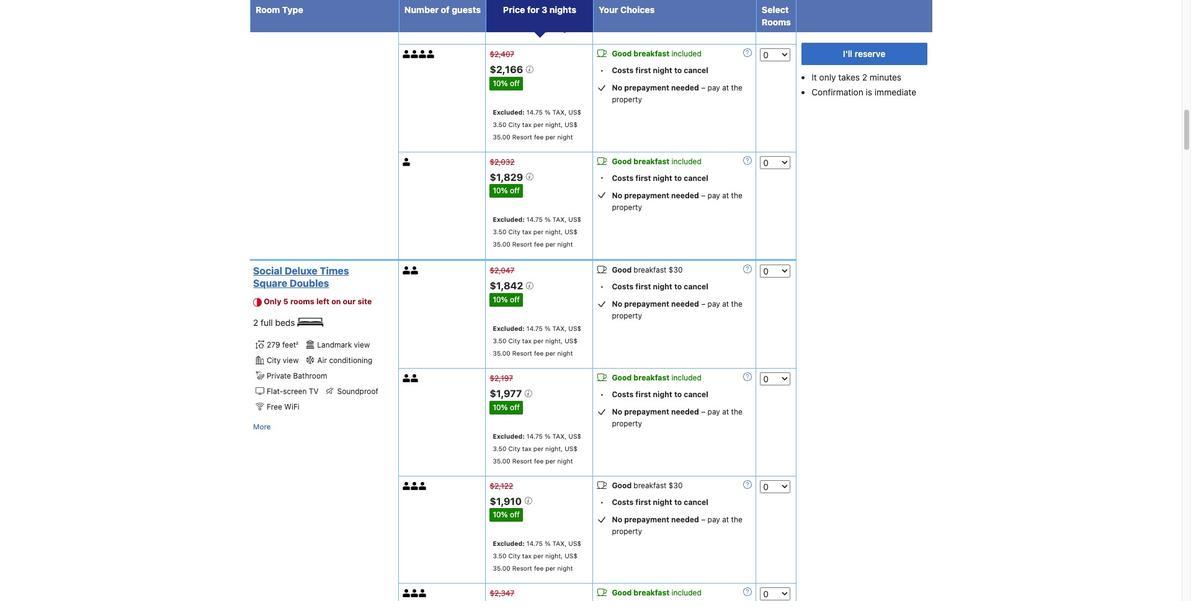 Task type: locate. For each thing, give the bounding box(es) containing it.
6 14.75 from the top
[[527, 541, 543, 548]]

6 % from the top
[[545, 541, 551, 548]]

4 35.00 from the top
[[493, 350, 511, 357]]

1 10% from the top
[[493, 79, 508, 88]]

us$
[[569, 1, 581, 8], [565, 13, 578, 20], [569, 108, 581, 116], [565, 121, 578, 128], [569, 216, 581, 224], [565, 229, 578, 236], [569, 325, 581, 333], [565, 338, 578, 345], [569, 433, 581, 440], [565, 445, 578, 453], [569, 541, 581, 548], [565, 553, 578, 561]]

2 left full
[[253, 318, 258, 328]]

cancel for $1,977
[[684, 390, 708, 400]]

resort
[[512, 25, 532, 33], [512, 133, 532, 141], [512, 241, 532, 248], [512, 350, 532, 357], [512, 458, 532, 465], [512, 566, 532, 573]]

more link
[[253, 421, 271, 434]]

1 no prepayment needed from the top
[[612, 83, 699, 92]]

deluxe
[[285, 266, 318, 277]]

resort for $1,842
[[512, 350, 532, 357]]

0 vertical spatial view
[[354, 341, 370, 350]]

fee for $1,977
[[534, 458, 544, 465]]

5 pay from the top
[[708, 515, 720, 525]]

1 – pay at the property from the top
[[612, 83, 743, 104]]

1 vertical spatial $30
[[669, 481, 683, 491]]

%
[[545, 1, 551, 8], [545, 108, 551, 116], [545, 216, 551, 224], [545, 325, 551, 333], [545, 433, 551, 440], [545, 541, 551, 548]]

4 the from the top
[[731, 408, 743, 417]]

– for $1,977
[[701, 408, 706, 417]]

35.00 down price
[[493, 25, 511, 33]]

35.00 for $1,829
[[493, 241, 511, 248]]

1 3.50 from the top
[[493, 13, 507, 20]]

4 property from the top
[[612, 419, 642, 429]]

at for $1,977
[[722, 408, 729, 417]]

3.50 for $1,910
[[493, 553, 507, 561]]

3 property from the top
[[612, 312, 642, 321]]

1 more details on meals and payment options image from the top
[[744, 48, 752, 57]]

resort down price
[[512, 25, 532, 33]]

1 horizontal spatial 2
[[862, 72, 868, 83]]

14.75 for $2,166
[[527, 108, 543, 116]]

2 35.00 from the top
[[493, 133, 511, 141]]

10% down "$1,829"
[[493, 186, 508, 196]]

left
[[316, 297, 330, 307]]

tax left 3
[[522, 13, 532, 20]]

costs first night to cancel for $1,910
[[612, 498, 708, 507]]

1 vertical spatial good breakfast $30
[[612, 481, 683, 491]]

2 costs first night to cancel from the top
[[612, 174, 708, 183]]

excluded: down $2,166
[[493, 108, 525, 116]]

2 vertical spatial more details on meals and payment options image
[[744, 589, 752, 597]]

2 up is
[[862, 72, 868, 83]]

3.50 up "$2,197" on the bottom
[[493, 338, 507, 345]]

10% down $1,842
[[493, 295, 508, 305]]

10% off. you're getting a reduced rate because this property is offering a discount.. element down $1,910
[[490, 509, 523, 523]]

5 costs from the top
[[612, 498, 634, 507]]

0 horizontal spatial 2
[[253, 318, 258, 328]]

doubles
[[290, 278, 329, 289]]

35.00 up $2,347 on the bottom left of the page
[[493, 566, 511, 573]]

5 to from the top
[[674, 498, 682, 507]]

3.50 up $2,122
[[493, 445, 507, 453]]

4 prepayment from the top
[[624, 408, 670, 417]]

view down feet²
[[283, 356, 299, 365]]

fee for $1,829
[[534, 241, 544, 248]]

35.00 up $2,122
[[493, 458, 511, 465]]

4 night, from the top
[[545, 338, 563, 345]]

–
[[701, 83, 706, 92], [701, 191, 706, 200], [701, 300, 706, 309], [701, 408, 706, 417], [701, 515, 706, 525]]

view for landmark view
[[354, 341, 370, 350]]

10% down $2,166
[[493, 79, 508, 88]]

tax up "$1,829"
[[522, 121, 532, 128]]

10% off down $1,977
[[493, 403, 520, 412]]

on
[[331, 297, 341, 307]]

1 breakfast from the top
[[634, 49, 670, 58]]

no prepayment needed for $2,166
[[612, 83, 699, 92]]

10% off down $1,910
[[493, 511, 520, 520]]

35.00 up $2,047 on the top left
[[493, 241, 511, 248]]

night, for $1,842
[[545, 338, 563, 345]]

2 vertical spatial more details on meals and payment options image
[[744, 481, 752, 489]]

3 good from the top
[[612, 266, 632, 275]]

3 included from the top
[[672, 374, 702, 383]]

1 to from the top
[[674, 66, 682, 75]]

excluded:
[[493, 1, 525, 8], [493, 108, 525, 116], [493, 216, 525, 224], [493, 325, 525, 333], [493, 433, 525, 440], [493, 541, 525, 548]]

4 10% from the top
[[493, 403, 508, 412]]

city up $2,047 on the top left
[[508, 229, 521, 236]]

4 off from the top
[[510, 403, 520, 412]]

off down $1,977
[[510, 403, 520, 412]]

night
[[558, 25, 573, 33], [653, 66, 673, 75], [558, 133, 573, 141], [653, 174, 673, 183], [558, 241, 573, 248], [653, 283, 673, 292], [558, 350, 573, 357], [653, 390, 673, 400], [558, 458, 573, 465], [653, 498, 673, 507], [558, 566, 573, 573]]

2 – pay at the property from the top
[[612, 191, 743, 212]]

off for $1,829
[[510, 186, 520, 196]]

social
[[253, 266, 282, 277]]

1 tax from the top
[[522, 13, 532, 20]]

4 – pay at the property from the top
[[612, 408, 743, 429]]

city up "$2,032"
[[508, 121, 521, 128]]

tax for $1,977
[[522, 445, 532, 453]]

2 10% off. you're getting a reduced rate because this property is offering a discount.. element from the top
[[490, 185, 523, 198]]

off
[[510, 79, 520, 88], [510, 186, 520, 196], [510, 295, 520, 305], [510, 403, 520, 412], [510, 511, 520, 520]]

tax up $1,977
[[522, 338, 532, 345]]

tv
[[309, 387, 319, 396]]

city for $2,166
[[508, 121, 521, 128]]

279 feet²
[[267, 341, 299, 350]]

at for $1,910
[[722, 515, 729, 525]]

3 10% from the top
[[493, 295, 508, 305]]

5 10% off. you're getting a reduced rate because this property is offering a discount.. element from the top
[[490, 509, 523, 523]]

the for $1,910
[[731, 515, 743, 525]]

beds
[[275, 318, 295, 328]]

6 excluded: from the top
[[493, 541, 525, 548]]

rooms
[[762, 17, 791, 27]]

no
[[612, 83, 622, 92], [612, 191, 622, 200], [612, 300, 622, 309], [612, 408, 622, 417], [612, 515, 622, 525]]

2 needed from the top
[[671, 191, 699, 200]]

resort up $2,122
[[512, 458, 532, 465]]

included
[[672, 49, 702, 58], [672, 157, 702, 166], [672, 374, 702, 383], [672, 589, 702, 598]]

5 10% from the top
[[493, 511, 508, 520]]

3
[[542, 4, 547, 15]]

4 no prepayment needed from the top
[[612, 408, 699, 417]]

excluded: down "$1,829"
[[493, 216, 525, 224]]

5 at from the top
[[722, 515, 729, 525]]

excluded: left for
[[493, 1, 525, 8]]

4 costs from the top
[[612, 390, 634, 400]]

10% down $1,977
[[493, 403, 508, 412]]

rooms
[[290, 297, 314, 307]]

city up $2,347 on the bottom left of the page
[[508, 553, 521, 561]]

to for $1,977
[[674, 390, 682, 400]]

5 10% off from the top
[[493, 511, 520, 520]]

no for $1,977
[[612, 408, 622, 417]]

4 first from the top
[[636, 390, 651, 400]]

costs for $2,166
[[612, 66, 634, 75]]

good breakfast included
[[612, 49, 702, 58], [612, 157, 702, 166], [612, 374, 702, 383], [612, 589, 702, 598]]

14.75 for $1,842
[[527, 325, 543, 333]]

2 tax from the top
[[522, 121, 532, 128]]

city up "$2,197" on the bottom
[[508, 338, 521, 345]]

3.50 up $2,347 on the bottom left of the page
[[493, 553, 507, 561]]

prepayment for $2,166
[[624, 83, 670, 92]]

number
[[405, 4, 439, 15]]

14.75 % tax, us$ 3.50 city tax per night, us$ 35.00 resort fee per night
[[493, 1, 581, 33], [493, 108, 581, 141], [493, 216, 581, 248], [493, 325, 581, 357], [493, 433, 581, 465], [493, 541, 581, 573]]

landmark view
[[317, 341, 370, 350]]

more details on meals and payment options image
[[744, 48, 752, 57], [744, 265, 752, 274], [744, 481, 752, 489]]

4 pay from the top
[[708, 408, 720, 417]]

– pay at the property for $2,166
[[612, 83, 743, 104]]

1 horizontal spatial view
[[354, 341, 370, 350]]

view up conditioning
[[354, 341, 370, 350]]

first for $1,829
[[636, 174, 651, 183]]

view
[[354, 341, 370, 350], [283, 356, 299, 365]]

night, for $1,829
[[545, 229, 563, 236]]

35.00 up "$2,197" on the bottom
[[493, 350, 511, 357]]

1 the from the top
[[731, 83, 743, 92]]

5 the from the top
[[731, 515, 743, 525]]

resort up $2,347 on the bottom left of the page
[[512, 566, 532, 573]]

$1,829
[[490, 171, 526, 183]]

2 no prepayment needed from the top
[[612, 191, 699, 200]]

1 vertical spatial view
[[283, 356, 299, 365]]

no prepayment needed for $1,910
[[612, 515, 699, 525]]

number of guests
[[405, 4, 481, 15]]

breakfast for $1,829
[[634, 157, 670, 166]]

3.50 up "$2,032"
[[493, 121, 507, 128]]

10% off down $1,842
[[493, 295, 520, 305]]

tax up $1,842
[[522, 229, 532, 236]]

breakfast
[[634, 49, 670, 58], [634, 157, 670, 166], [634, 266, 667, 275], [634, 374, 670, 383], [634, 481, 667, 491], [634, 589, 670, 598]]

10% off. you're getting a reduced rate because this property is offering a discount.. element down $1,977
[[490, 401, 523, 415]]

3 3.50 from the top
[[493, 229, 507, 236]]

3.50
[[493, 13, 507, 20], [493, 121, 507, 128], [493, 229, 507, 236], [493, 338, 507, 345], [493, 445, 507, 453], [493, 553, 507, 561]]

tax for $1,829
[[522, 229, 532, 236]]

5 excluded: from the top
[[493, 433, 525, 440]]

tax for $1,910
[[522, 553, 532, 561]]

2 breakfast from the top
[[634, 157, 670, 166]]

costs for $1,910
[[612, 498, 634, 507]]

5 breakfast from the top
[[634, 481, 667, 491]]

1 needed from the top
[[671, 83, 699, 92]]

•
[[600, 66, 604, 75], [600, 173, 604, 183], [600, 282, 604, 292], [600, 390, 604, 400], [600, 498, 604, 507]]

no prepayment needed
[[612, 83, 699, 92], [612, 191, 699, 200], [612, 300, 699, 309], [612, 408, 699, 417], [612, 515, 699, 525]]

10% off down "$1,829"
[[493, 186, 520, 196]]

city for $1,842
[[508, 338, 521, 345]]

2 $30 from the top
[[669, 481, 683, 491]]

2 included from the top
[[672, 157, 702, 166]]

fee
[[534, 25, 544, 33], [534, 133, 544, 141], [534, 241, 544, 248], [534, 350, 544, 357], [534, 458, 544, 465], [534, 566, 544, 573]]

5 costs first night to cancel from the top
[[612, 498, 708, 507]]

2 prepayment from the top
[[624, 191, 670, 200]]

% for $1,977
[[545, 433, 551, 440]]

2 property from the top
[[612, 203, 642, 212]]

1 vertical spatial more details on meals and payment options image
[[744, 373, 752, 382]]

good for $1,977
[[612, 374, 632, 383]]

1 property from the top
[[612, 95, 642, 104]]

room type
[[256, 4, 303, 15]]

14.75 % tax, us$ 3.50 city tax per night, us$ 35.00 resort fee per night for $1,829
[[493, 216, 581, 248]]

city
[[508, 13, 521, 20], [508, 121, 521, 128], [508, 229, 521, 236], [508, 338, 521, 345], [267, 356, 281, 365], [508, 445, 521, 453], [508, 553, 521, 561]]

2 to from the top
[[674, 174, 682, 183]]

% for $1,910
[[545, 541, 551, 548]]

excluded: for $2,166
[[493, 108, 525, 116]]

excluded: down $1,910
[[493, 541, 525, 548]]

10% off. you're getting a reduced rate because this property is offering a discount.. element down $2,166
[[490, 77, 523, 90]]

6 fee from the top
[[534, 566, 544, 573]]

tax for $1,842
[[522, 338, 532, 345]]

0 vertical spatial good breakfast $30
[[612, 266, 683, 275]]

1 vertical spatial 2
[[253, 318, 258, 328]]

6 good from the top
[[612, 589, 632, 598]]

10% for $1,842
[[493, 295, 508, 305]]

minutes
[[870, 72, 902, 83]]

cancel for $2,166
[[684, 66, 708, 75]]

2 excluded: from the top
[[493, 108, 525, 116]]

0 vertical spatial more details on meals and payment options image
[[744, 48, 752, 57]]

tax
[[522, 13, 532, 20], [522, 121, 532, 128], [522, 229, 532, 236], [522, 338, 532, 345], [522, 445, 532, 453], [522, 553, 532, 561]]

i'll reserve button
[[801, 43, 927, 65]]

property
[[612, 95, 642, 104], [612, 203, 642, 212], [612, 312, 642, 321], [612, 419, 642, 429], [612, 527, 642, 537]]

0 vertical spatial more details on meals and payment options image
[[744, 156, 752, 165]]

• for $1,829
[[600, 173, 604, 183]]

property for $1,910
[[612, 527, 642, 537]]

10% off. you're getting a reduced rate because this property is offering a discount.. element down $1,842
[[490, 294, 523, 307]]

tax up $1,910
[[522, 445, 532, 453]]

3 off from the top
[[510, 295, 520, 305]]

4 10% off from the top
[[493, 403, 520, 412]]

– pay at the property for $1,977
[[612, 408, 743, 429]]

good breakfast $30 for more details on meals and payment options icon corresponding to $1,910
[[612, 481, 683, 491]]

10%
[[493, 79, 508, 88], [493, 186, 508, 196], [493, 295, 508, 305], [493, 403, 508, 412], [493, 511, 508, 520]]

2 inside it only takes 2 minutes confirmation is immediate
[[862, 72, 868, 83]]

2 good from the top
[[612, 157, 632, 166]]

1 costs first night to cancel from the top
[[612, 66, 708, 75]]

tax down $1,910
[[522, 553, 532, 561]]

2 % from the top
[[545, 108, 551, 116]]

35.00 for $1,977
[[493, 458, 511, 465]]

5
[[283, 297, 288, 307]]

tax, for $1,910
[[553, 541, 567, 548]]

resort up "$2,197" on the bottom
[[512, 350, 532, 357]]

$30
[[669, 266, 683, 275], [669, 481, 683, 491]]

prepayment
[[624, 83, 670, 92], [624, 191, 670, 200], [624, 300, 670, 309], [624, 408, 670, 417], [624, 515, 670, 525]]

excluded: down $1,977
[[493, 433, 525, 440]]

– for $2,166
[[701, 83, 706, 92]]

flat-screen tv
[[267, 387, 319, 396]]

5 night, from the top
[[545, 445, 563, 453]]

breakfast for $1,910
[[634, 481, 667, 491]]

5 14.75 % tax, us$ 3.50 city tax per night, us$ 35.00 resort fee per night from the top
[[493, 433, 581, 465]]

city up $2,122
[[508, 445, 521, 453]]

3 the from the top
[[731, 300, 743, 309]]

off down $1,910
[[510, 511, 520, 520]]

for
[[527, 4, 540, 15]]

1 cancel from the top
[[684, 66, 708, 75]]

city for $1,977
[[508, 445, 521, 453]]

off for $2,166
[[510, 79, 520, 88]]

more details on meals and payment options image for $1,910
[[744, 481, 752, 489]]

0 horizontal spatial view
[[283, 356, 299, 365]]

10% off. you're getting a reduced rate because this property is offering a discount.. element down "$1,829"
[[490, 185, 523, 198]]

the
[[731, 83, 743, 92], [731, 191, 743, 200], [731, 300, 743, 309], [731, 408, 743, 417], [731, 515, 743, 525]]

35.00 up "$2,032"
[[493, 133, 511, 141]]

0 vertical spatial $30
[[669, 266, 683, 275]]

occupancy image
[[411, 50, 419, 58], [419, 50, 427, 58], [403, 158, 411, 166], [403, 267, 411, 275], [411, 267, 419, 275], [403, 375, 411, 383], [411, 375, 419, 383], [411, 483, 419, 491], [411, 590, 419, 598]]

good for $1,910
[[612, 481, 632, 491]]

bathroom
[[293, 372, 327, 381]]

is
[[866, 87, 873, 97]]

$2,407
[[490, 50, 515, 59]]

1 • from the top
[[600, 66, 604, 75]]

6 tax, from the top
[[553, 541, 567, 548]]

4 excluded: from the top
[[493, 325, 525, 333]]

3 night, from the top
[[545, 229, 563, 236]]

tax, for $1,829
[[553, 216, 567, 224]]

10% off down $2,166
[[493, 79, 520, 88]]

3 14.75 from the top
[[527, 216, 543, 224]]

resort up $2,047 on the top left
[[512, 241, 532, 248]]

1 good from the top
[[612, 49, 632, 58]]

2 3.50 from the top
[[493, 121, 507, 128]]

off down $2,166
[[510, 79, 520, 88]]

2 costs from the top
[[612, 174, 634, 183]]

costs first night to cancel
[[612, 66, 708, 75], [612, 174, 708, 183], [612, 283, 708, 292], [612, 390, 708, 400], [612, 498, 708, 507]]

night,
[[545, 13, 563, 20], [545, 121, 563, 128], [545, 229, 563, 236], [545, 338, 563, 345], [545, 445, 563, 453], [545, 553, 563, 561]]

2 10% off from the top
[[493, 186, 520, 196]]

resort for $1,910
[[512, 566, 532, 573]]

4 no from the top
[[612, 408, 622, 417]]

of
[[441, 4, 450, 15]]

4 resort from the top
[[512, 350, 532, 357]]

10% off
[[493, 79, 520, 88], [493, 186, 520, 196], [493, 295, 520, 305], [493, 403, 520, 412], [493, 511, 520, 520]]

3 to from the top
[[674, 283, 682, 292]]

cancel
[[684, 66, 708, 75], [684, 174, 708, 183], [684, 283, 708, 292], [684, 390, 708, 400], [684, 498, 708, 507]]

resort up "$2,032"
[[512, 133, 532, 141]]

1 – from the top
[[701, 83, 706, 92]]

to
[[674, 66, 682, 75], [674, 174, 682, 183], [674, 283, 682, 292], [674, 390, 682, 400], [674, 498, 682, 507]]

city left for
[[508, 13, 521, 20]]

1 10% off from the top
[[493, 79, 520, 88]]

pay
[[708, 83, 720, 92], [708, 191, 720, 200], [708, 300, 720, 309], [708, 408, 720, 417], [708, 515, 720, 525]]

6 14.75 % tax, us$ 3.50 city tax per night, us$ 35.00 resort fee per night from the top
[[493, 541, 581, 573]]

1 good breakfast included from the top
[[612, 49, 702, 58]]

2 fee from the top
[[534, 133, 544, 141]]

14.75 for $1,829
[[527, 216, 543, 224]]

5 tax, from the top
[[553, 433, 567, 440]]

4 • from the top
[[600, 390, 604, 400]]

off down $1,842
[[510, 295, 520, 305]]

1 vertical spatial more details on meals and payment options image
[[744, 265, 752, 274]]

more details on meals and payment options image for $1,977
[[744, 373, 752, 382]]

night, for $1,977
[[545, 445, 563, 453]]

excluded: down $1,842
[[493, 325, 525, 333]]

10% off. you're getting a reduced rate because this property is offering a discount.. element for $1,842
[[490, 294, 523, 307]]

air
[[317, 356, 327, 365]]

– for $1,910
[[701, 515, 706, 525]]

excluded: for $1,910
[[493, 541, 525, 548]]

property for $1,977
[[612, 419, 642, 429]]

0 vertical spatial 2
[[862, 72, 868, 83]]

3 % from the top
[[545, 216, 551, 224]]

3.50 for $1,842
[[493, 338, 507, 345]]

3.50 up $2,047 on the top left
[[493, 229, 507, 236]]

pay for $1,829
[[708, 191, 720, 200]]

nights
[[550, 4, 577, 15]]

35.00
[[493, 25, 511, 33], [493, 133, 511, 141], [493, 241, 511, 248], [493, 350, 511, 357], [493, 458, 511, 465], [493, 566, 511, 573]]

2 – from the top
[[701, 191, 706, 200]]

14.75 % tax, us$ 3.50 city tax per night, us$ 35.00 resort fee per night for $1,977
[[493, 433, 581, 465]]

costs
[[612, 66, 634, 75], [612, 174, 634, 183], [612, 283, 634, 292], [612, 390, 634, 400], [612, 498, 634, 507]]

2 more details on meals and payment options image from the top
[[744, 373, 752, 382]]

night, for $2,166
[[545, 121, 563, 128]]

soundproof
[[337, 387, 378, 396]]

more details on meals and payment options image
[[744, 156, 752, 165], [744, 373, 752, 382], [744, 589, 752, 597]]

occupancy image
[[403, 50, 411, 58], [427, 50, 435, 58], [403, 483, 411, 491], [419, 483, 427, 491], [403, 590, 411, 598], [419, 590, 427, 598]]

10% down $1,910
[[493, 511, 508, 520]]

at
[[722, 83, 729, 92], [722, 191, 729, 200], [722, 300, 729, 309], [722, 408, 729, 417], [722, 515, 729, 525]]

10% off. you're getting a reduced rate because this property is offering a discount.. element
[[490, 77, 523, 90], [490, 185, 523, 198], [490, 294, 523, 307], [490, 401, 523, 415], [490, 509, 523, 523]]

pay for $1,977
[[708, 408, 720, 417]]

off down "$1,829"
[[510, 186, 520, 196]]

3 good breakfast included from the top
[[612, 374, 702, 383]]

to for $2,166
[[674, 66, 682, 75]]

3.50 right the guests
[[493, 13, 507, 20]]

4 cancel from the top
[[684, 390, 708, 400]]

tax,
[[553, 1, 567, 8], [553, 108, 567, 116], [553, 216, 567, 224], [553, 325, 567, 333], [553, 433, 567, 440], [553, 541, 567, 548]]

more
[[253, 423, 271, 432]]

your choices
[[599, 4, 655, 15]]



Task type: vqa. For each thing, say whether or not it's contained in the screenshot.
No associated with $1,910
yes



Task type: describe. For each thing, give the bounding box(es) containing it.
prepayment for $1,977
[[624, 408, 670, 417]]

at for $1,829
[[722, 191, 729, 200]]

resort for $1,977
[[512, 458, 532, 465]]

pay for $1,910
[[708, 515, 720, 525]]

$2,166
[[490, 64, 526, 75]]

fee for $2,166
[[534, 133, 544, 141]]

more details on meals and payment options image for $1,829
[[744, 156, 752, 165]]

it
[[812, 72, 817, 83]]

private
[[267, 372, 291, 381]]

10% off for $1,910
[[493, 511, 520, 520]]

included for $2,166
[[672, 49, 702, 58]]

cancel for $1,910
[[684, 498, 708, 507]]

off for $1,842
[[510, 295, 520, 305]]

immediate
[[875, 87, 917, 97]]

3.50 for $1,829
[[493, 229, 507, 236]]

i'll reserve
[[843, 48, 886, 59]]

$2,197
[[490, 374, 513, 384]]

off for $1,977
[[510, 403, 520, 412]]

prepayment for $1,910
[[624, 515, 670, 525]]

city view
[[267, 356, 299, 365]]

room
[[256, 4, 280, 15]]

fee for $1,910
[[534, 566, 544, 573]]

it only takes 2 minutes confirmation is immediate
[[812, 72, 917, 97]]

confirmation
[[812, 87, 864, 97]]

city for $1,910
[[508, 553, 521, 561]]

view for city view
[[283, 356, 299, 365]]

3 – from the top
[[701, 300, 706, 309]]

14.75 % tax, us$ 3.50 city tax per night, us$ 35.00 resort fee per night for $1,910
[[493, 541, 581, 573]]

4 good breakfast included from the top
[[612, 589, 702, 598]]

costs first night to cancel for $1,829
[[612, 174, 708, 183]]

good breakfast $30 for second more details on meals and payment options icon from the bottom
[[612, 266, 683, 275]]

3 needed from the top
[[671, 300, 699, 309]]

tax, for $2,166
[[553, 108, 567, 116]]

city down 279
[[267, 356, 281, 365]]

3 costs first night to cancel from the top
[[612, 283, 708, 292]]

social deluxe times square doubles link
[[253, 265, 392, 290]]

price
[[503, 4, 525, 15]]

select rooms
[[762, 4, 791, 27]]

35.00 for $2,166
[[493, 133, 511, 141]]

10% off. you're getting a reduced rate because this property is offering a discount.. element for $1,829
[[490, 185, 523, 198]]

costs for $1,977
[[612, 390, 634, 400]]

costs first night to cancel for $1,977
[[612, 390, 708, 400]]

fee for $1,842
[[534, 350, 544, 357]]

pay for $2,166
[[708, 83, 720, 92]]

35.00 for $1,842
[[493, 350, 511, 357]]

full
[[261, 318, 273, 328]]

no for $2,166
[[612, 83, 622, 92]]

price for 3 nights
[[503, 4, 577, 15]]

$30 for more details on meals and payment options icon corresponding to $1,910
[[669, 481, 683, 491]]

to for $1,829
[[674, 174, 682, 183]]

10% off. you're getting a reduced rate because this property is offering a discount.. element for $1,910
[[490, 509, 523, 523]]

1 tax, from the top
[[553, 1, 567, 8]]

$2,032
[[490, 157, 515, 167]]

10% off for $1,977
[[493, 403, 520, 412]]

night, for $1,910
[[545, 553, 563, 561]]

$2,347
[[490, 590, 515, 599]]

3 no from the top
[[612, 300, 622, 309]]

$2,122
[[490, 482, 513, 491]]

square
[[253, 278, 287, 289]]

2 full beds
[[253, 318, 297, 328]]

flat-
[[267, 387, 283, 396]]

our
[[343, 297, 356, 307]]

select
[[762, 4, 789, 15]]

4 included from the top
[[672, 589, 702, 598]]

$30 for second more details on meals and payment options icon from the bottom
[[669, 266, 683, 275]]

costs first night to cancel for $2,166
[[612, 66, 708, 75]]

$1,842
[[490, 281, 526, 292]]

tax, for $1,842
[[553, 325, 567, 333]]

1 fee from the top
[[534, 25, 544, 33]]

10% off. you're getting a reduced rate because this property is offering a discount.. element for $2,166
[[490, 77, 523, 90]]

site
[[358, 297, 372, 307]]

10% for $1,977
[[493, 403, 508, 412]]

good breakfast included for $1,829
[[612, 157, 702, 166]]

free
[[267, 403, 282, 412]]

3 cancel from the top
[[684, 283, 708, 292]]

3 first from the top
[[636, 283, 651, 292]]

only 5 rooms left on our site
[[264, 297, 372, 307]]

needed for $2,166
[[671, 83, 699, 92]]

landmark
[[317, 341, 352, 350]]

– pay at the property for $1,829
[[612, 191, 743, 212]]

needed for $1,829
[[671, 191, 699, 200]]

$1,977
[[490, 388, 524, 399]]

private bathroom
[[267, 372, 327, 381]]

14.75 for $1,910
[[527, 541, 543, 548]]

3 at from the top
[[722, 300, 729, 309]]

choices
[[621, 4, 655, 15]]

1 35.00 from the top
[[493, 25, 511, 33]]

3 prepayment from the top
[[624, 300, 670, 309]]

first for $1,910
[[636, 498, 651, 507]]

excluded: for $1,842
[[493, 325, 525, 333]]

3 • from the top
[[600, 282, 604, 292]]

3 breakfast from the top
[[634, 266, 667, 275]]

1 night, from the top
[[545, 13, 563, 20]]

excluded: for $1,977
[[493, 433, 525, 440]]

city for $1,829
[[508, 229, 521, 236]]

– pay at the property for $1,910
[[612, 515, 743, 537]]

social deluxe times square doubles
[[253, 266, 349, 289]]

1 resort from the top
[[512, 25, 532, 33]]

screen
[[283, 387, 307, 396]]

off for $1,910
[[510, 511, 520, 520]]

wifi
[[284, 403, 300, 412]]

resort for $2,166
[[512, 133, 532, 141]]

times
[[320, 266, 349, 277]]

1 14.75 % tax, us$ 3.50 city tax per night, us$ 35.00 resort fee per night from the top
[[493, 1, 581, 33]]

your
[[599, 4, 618, 15]]

good for $1,829
[[612, 157, 632, 166]]

3 more details on meals and payment options image from the top
[[744, 589, 752, 597]]

tax, for $1,977
[[553, 433, 567, 440]]

1 14.75 from the top
[[527, 1, 543, 8]]

guests
[[452, 4, 481, 15]]

3 costs from the top
[[612, 283, 634, 292]]

no prepayment needed for $1,977
[[612, 408, 699, 417]]

% for $1,842
[[545, 325, 551, 333]]

14.75 % tax, us$ 3.50 city tax per night, us$ 35.00 resort fee per night for $1,842
[[493, 325, 581, 357]]

3 pay from the top
[[708, 300, 720, 309]]

14.75 % tax, us$ 3.50 city tax per night, us$ 35.00 resort fee per night for $2,166
[[493, 108, 581, 141]]

air conditioning
[[317, 356, 372, 365]]

tax for $2,166
[[522, 121, 532, 128]]

10% off for $2,166
[[493, 79, 520, 88]]

the for $1,977
[[731, 408, 743, 417]]

first for $1,977
[[636, 390, 651, 400]]

prepayment for $1,829
[[624, 191, 670, 200]]

property for $1,829
[[612, 203, 642, 212]]

2 more details on meals and payment options image from the top
[[744, 265, 752, 274]]

1 % from the top
[[545, 1, 551, 8]]

free wifi
[[267, 403, 300, 412]]

$2,047
[[490, 266, 515, 276]]

good breakfast included for $1,977
[[612, 374, 702, 383]]

only
[[264, 297, 281, 307]]

only
[[819, 72, 836, 83]]

good breakfast included for $2,166
[[612, 49, 702, 58]]

type
[[282, 4, 303, 15]]

conditioning
[[329, 356, 372, 365]]

takes
[[839, 72, 860, 83]]

10% for $1,910
[[493, 511, 508, 520]]

10% off. you're getting a reduced rate because this property is offering a discount.. element for $1,977
[[490, 401, 523, 415]]

• for $1,910
[[600, 498, 604, 507]]

$1,910
[[490, 496, 524, 507]]

14.75 for $1,977
[[527, 433, 543, 440]]

10% off for $1,829
[[493, 186, 520, 196]]

279
[[267, 341, 280, 350]]

1 excluded: from the top
[[493, 1, 525, 8]]

the for $1,829
[[731, 191, 743, 200]]

breakfast for $1,977
[[634, 374, 670, 383]]

feet²
[[282, 341, 299, 350]]

3 – pay at the property from the top
[[612, 300, 743, 321]]

to for $1,910
[[674, 498, 682, 507]]

the for $2,166
[[731, 83, 743, 92]]

3 no prepayment needed from the top
[[612, 300, 699, 309]]

cancel for $1,829
[[684, 174, 708, 183]]

6 breakfast from the top
[[634, 589, 670, 598]]

at for $2,166
[[722, 83, 729, 92]]

needed for $1,977
[[671, 408, 699, 417]]



